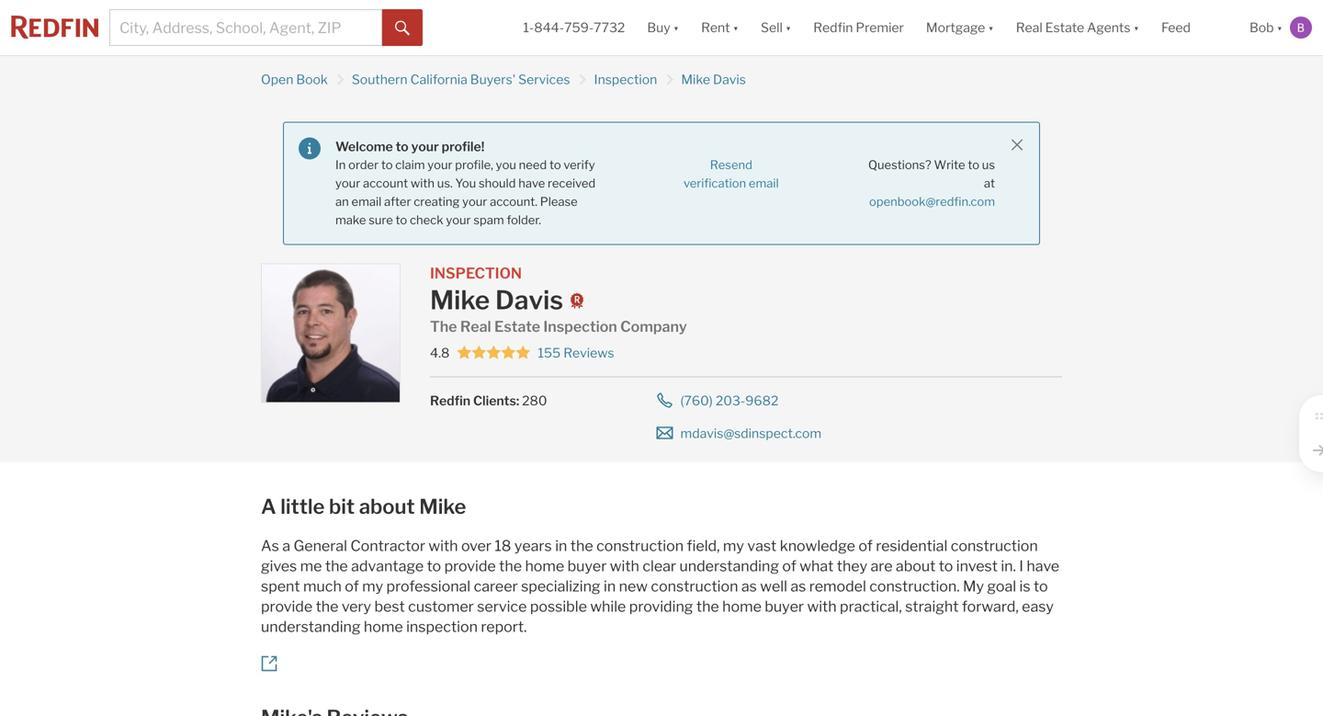 Task type: describe. For each thing, give the bounding box(es) containing it.
redfin premier
[[814, 20, 905, 35]]

estate inside dropdown button
[[1046, 20, 1085, 35]]

the
[[430, 317, 457, 335]]

feed button
[[1151, 0, 1239, 55]]

clients
[[473, 393, 517, 409]]

invest
[[957, 557, 998, 575]]

straight
[[906, 598, 959, 616]]

155 reviews link
[[538, 345, 615, 361]]

with down remodel
[[808, 598, 837, 616]]

are
[[871, 557, 893, 575]]

with up new
[[610, 557, 640, 575]]

0 vertical spatial inspection
[[594, 72, 658, 87]]

have inside in order to claim your profile, you need to verify your account with us. you should have received an email after creating your account. please make sure to check your spam folder.
[[519, 176, 545, 190]]

5 ▾ from the left
[[1134, 20, 1140, 35]]

1-844-759-7732 link
[[524, 20, 626, 35]]

account
[[363, 176, 408, 190]]

mdavis@sdinspect.com
[[681, 425, 822, 441]]

inspection link
[[594, 72, 658, 87]]

new
[[619, 577, 648, 595]]

company
[[621, 317, 688, 335]]

1 vertical spatial inspection
[[430, 264, 522, 282]]

▾ for buy ▾
[[674, 20, 680, 35]]

construction.
[[870, 577, 960, 595]]

questions? write to us at openbook@redfin.com
[[869, 157, 996, 208]]

email inside resend verification email
[[749, 176, 779, 190]]

the down 18 on the left
[[499, 557, 522, 575]]

open book link
[[261, 72, 328, 87]]

openbook@redfin.com
[[870, 194, 996, 208]]

possible
[[530, 598, 587, 616]]

mike for mike davis
[[682, 72, 711, 87]]

2 as from the left
[[791, 577, 807, 595]]

bob ▾
[[1250, 20, 1284, 35]]

1 as from the left
[[742, 577, 757, 595]]

to right is
[[1034, 577, 1049, 595]]

about inside 'as a general contractor with over 18 years in the construction field, my vast knowledge of residential construction gives me the advantage to provide the home buyer with clear understanding of what they are about to invest in. i have spent much of my professional career specializing in new construction as well as remodel construction. my goal is to provide the very best customer service possible while providing the home buyer with practical, straight forward, easy understanding home inspection report.'
[[896, 557, 936, 575]]

resend verification email
[[684, 157, 779, 190]]

mike davis link
[[682, 72, 747, 87]]

to down the after
[[396, 213, 407, 227]]

southern
[[352, 72, 408, 87]]

agents
[[1088, 20, 1131, 35]]

1 horizontal spatial davis
[[713, 72, 747, 87]]

(760) 203-9682 link
[[681, 393, 779, 409]]

rent ▾
[[702, 20, 739, 35]]

years
[[515, 537, 552, 555]]

open
[[261, 72, 294, 87]]

professional
[[387, 577, 471, 595]]

profile,
[[455, 157, 494, 172]]

inspection
[[406, 618, 478, 636]]

1 vertical spatial davis
[[496, 284, 564, 316]]

a little bit about mike
[[261, 494, 467, 519]]

0 horizontal spatial estate
[[495, 317, 541, 335]]

a
[[261, 494, 276, 519]]

buy ▾ button
[[637, 0, 691, 55]]

my
[[964, 577, 985, 595]]

real estate agents ▾
[[1017, 20, 1140, 35]]

resend verification email link
[[684, 157, 779, 190]]

book
[[296, 72, 328, 87]]

account.
[[490, 194, 538, 208]]

creating
[[414, 194, 460, 208]]

759-
[[565, 20, 594, 35]]

1 horizontal spatial buyer
[[765, 598, 805, 616]]

residential
[[876, 537, 948, 555]]

155 reviews
[[538, 345, 615, 361]]

mike for mike
[[430, 284, 496, 316]]

1-
[[524, 20, 534, 35]]

with left over
[[429, 537, 458, 555]]

i
[[1020, 557, 1024, 575]]

contractor
[[351, 537, 426, 555]]

the down much
[[316, 598, 339, 616]]

goal
[[988, 577, 1017, 595]]

buyers'
[[471, 72, 516, 87]]

▾ for rent ▾
[[733, 20, 739, 35]]

make
[[336, 213, 366, 227]]

4.8
[[430, 345, 450, 361]]

folder.
[[507, 213, 542, 227]]

2 horizontal spatial home
[[723, 598, 762, 616]]

they
[[837, 557, 868, 575]]

services
[[519, 72, 571, 87]]

profile!
[[442, 139, 485, 154]]

sell ▾ button
[[761, 0, 792, 55]]

construction up the providing
[[651, 577, 739, 595]]

customer
[[408, 598, 474, 616]]

user photo image
[[1291, 17, 1313, 39]]

advantage
[[351, 557, 424, 575]]

you
[[456, 176, 476, 190]]

to inside 'questions? write to us at openbook@redfin.com'
[[968, 157, 980, 172]]

service
[[477, 598, 527, 616]]

2 vertical spatial inspection
[[544, 317, 618, 335]]

(760) 203-9682
[[681, 393, 779, 409]]

received
[[548, 176, 596, 190]]

order
[[349, 157, 379, 172]]

redfin premier button
[[803, 0, 916, 55]]

report.
[[481, 618, 527, 636]]

rent ▾ button
[[702, 0, 739, 55]]

construction up in.
[[951, 537, 1039, 555]]

sure
[[369, 213, 393, 227]]

is
[[1020, 577, 1031, 595]]

to up account
[[381, 157, 393, 172]]

1-844-759-7732
[[524, 20, 626, 35]]

welcome to your profile! section
[[283, 122, 1041, 245]]

(760)
[[681, 393, 713, 409]]

southern california buyers' services
[[352, 72, 571, 87]]



Task type: vqa. For each thing, say whether or not it's contained in the screenshot.
Property taxes
no



Task type: locate. For each thing, give the bounding box(es) containing it.
0 horizontal spatial of
[[345, 577, 359, 595]]

bob
[[1250, 20, 1275, 35]]

1 vertical spatial of
[[783, 557, 797, 575]]

understanding down much
[[261, 618, 361, 636]]

questions?
[[869, 157, 932, 172]]

▾ for mortgage ▾
[[989, 20, 995, 35]]

openbook@redfin.com link
[[870, 194, 996, 208]]

home down years
[[525, 557, 565, 575]]

email down resend
[[749, 176, 779, 190]]

need
[[519, 157, 547, 172]]

1 vertical spatial redfin
[[430, 393, 471, 409]]

us
[[983, 157, 996, 172]]

redfin for redfin premier
[[814, 20, 854, 35]]

very
[[342, 598, 371, 616]]

redfin inside button
[[814, 20, 854, 35]]

0 vertical spatial of
[[859, 537, 873, 555]]

0 vertical spatial my
[[724, 537, 745, 555]]

while
[[591, 598, 626, 616]]

buyer down 'well'
[[765, 598, 805, 616]]

:
[[517, 393, 520, 409]]

providing
[[630, 598, 694, 616]]

home down 'well'
[[723, 598, 762, 616]]

to
[[396, 139, 409, 154], [381, 157, 393, 172], [550, 157, 561, 172], [968, 157, 980, 172], [396, 213, 407, 227], [427, 557, 441, 575], [939, 557, 954, 575], [1034, 577, 1049, 595]]

you
[[496, 157, 517, 172]]

0 vertical spatial mike
[[682, 72, 711, 87]]

estate left agents
[[1046, 20, 1085, 35]]

redfin for redfin clients : 280
[[430, 393, 471, 409]]

0 horizontal spatial have
[[519, 176, 545, 190]]

▾ right sell
[[786, 20, 792, 35]]

0 vertical spatial real
[[1017, 20, 1043, 35]]

after
[[384, 194, 411, 208]]

▾ for sell ▾
[[786, 20, 792, 35]]

buy ▾ button
[[648, 0, 680, 55]]

submit search image
[[396, 21, 410, 36]]

mike davis
[[682, 72, 747, 87]]

real inside dropdown button
[[1017, 20, 1043, 35]]

have down need
[[519, 176, 545, 190]]

redfin left premier
[[814, 20, 854, 35]]

0 vertical spatial have
[[519, 176, 545, 190]]

email up sure
[[352, 194, 382, 208]]

mike up the at the left top of page
[[430, 284, 496, 316]]

in up while at left bottom
[[604, 577, 616, 595]]

1 horizontal spatial redfin
[[814, 20, 854, 35]]

email inside in order to claim your profile, you need to verify your account with us. you should have received an email after creating your account. please make sure to check your spam folder.
[[352, 194, 382, 208]]

career
[[474, 577, 518, 595]]

1 ▾ from the left
[[674, 20, 680, 35]]

premier
[[856, 20, 905, 35]]

2 vertical spatial of
[[345, 577, 359, 595]]

home down best
[[364, 618, 403, 636]]

understanding
[[680, 557, 780, 575], [261, 618, 361, 636]]

0 vertical spatial provide
[[445, 557, 496, 575]]

0 horizontal spatial my
[[362, 577, 383, 595]]

sell ▾
[[761, 20, 792, 35]]

1 horizontal spatial estate
[[1046, 20, 1085, 35]]

southern california buyers' services link
[[352, 72, 571, 87]]

1 horizontal spatial my
[[724, 537, 745, 555]]

mortgage ▾ button
[[927, 0, 995, 55]]

as a general contractor with over 18 years in the construction field, my vast knowledge of residential construction gives me the advantage to provide the home buyer with clear understanding of what they are about to invest in. i have spent much of my professional career specializing in new construction as well as remodel construction. my goal is to provide the very best customer service possible while providing the home buyer with practical, straight forward, easy understanding home inspection report.
[[261, 537, 1060, 636]]

construction up clear
[[597, 537, 684, 555]]

little
[[281, 494, 325, 519]]

844-
[[534, 20, 565, 35]]

have
[[519, 176, 545, 190], [1027, 557, 1060, 575]]

in
[[556, 537, 568, 555], [604, 577, 616, 595]]

mortgage
[[927, 20, 986, 35]]

0 vertical spatial home
[[525, 557, 565, 575]]

4 ▾ from the left
[[989, 20, 995, 35]]

1 vertical spatial provide
[[261, 598, 313, 616]]

in order to claim your profile, you need to verify your account with us. you should have received an email after creating your account. please make sure to check your spam folder.
[[336, 157, 596, 227]]

rating 4.8 out of 5 element
[[457, 345, 531, 361]]

inspection down "7732"
[[594, 72, 658, 87]]

vast
[[748, 537, 777, 555]]

0 horizontal spatial about
[[359, 494, 415, 519]]

davis down rent ▾ dropdown button
[[713, 72, 747, 87]]

1 horizontal spatial home
[[525, 557, 565, 575]]

my left vast in the bottom of the page
[[724, 537, 745, 555]]

real up the rating 4.8 out of 5 element on the left
[[461, 317, 492, 335]]

0 vertical spatial estate
[[1046, 20, 1085, 35]]

0 vertical spatial understanding
[[680, 557, 780, 575]]

1 horizontal spatial about
[[896, 557, 936, 575]]

1 horizontal spatial provide
[[445, 557, 496, 575]]

0 vertical spatial redfin
[[814, 20, 854, 35]]

field,
[[687, 537, 720, 555]]

redfin left 'clients' on the bottom of page
[[430, 393, 471, 409]]

buy
[[648, 20, 671, 35]]

0 vertical spatial buyer
[[568, 557, 607, 575]]

best
[[375, 598, 405, 616]]

to left invest on the bottom right of the page
[[939, 557, 954, 575]]

1 vertical spatial about
[[896, 557, 936, 575]]

provide
[[445, 557, 496, 575], [261, 598, 313, 616]]

2 ▾ from the left
[[733, 20, 739, 35]]

1 vertical spatial in
[[604, 577, 616, 595]]

1 horizontal spatial as
[[791, 577, 807, 595]]

buy ▾
[[648, 20, 680, 35]]

with down claim
[[411, 176, 435, 190]]

have inside 'as a general contractor with over 18 years in the construction field, my vast knowledge of residential construction gives me the advantage to provide the home buyer with clear understanding of what they are about to invest in. i have spent much of my professional career specializing in new construction as well as remodel construction. my goal is to provide the very best customer service possible while providing the home buyer with practical, straight forward, easy understanding home inspection report.'
[[1027, 557, 1060, 575]]

over
[[462, 537, 492, 555]]

inspection up 155 reviews
[[544, 317, 618, 335]]

2 vertical spatial home
[[364, 618, 403, 636]]

california
[[411, 72, 468, 87]]

claim
[[396, 157, 425, 172]]

2 vertical spatial mike
[[419, 494, 467, 519]]

the up much
[[325, 557, 348, 575]]

1 vertical spatial email
[[352, 194, 382, 208]]

0 horizontal spatial in
[[556, 537, 568, 555]]

1 horizontal spatial understanding
[[680, 557, 780, 575]]

davis up the real estate inspection company
[[496, 284, 564, 316]]

provide down over
[[445, 557, 496, 575]]

0 vertical spatial davis
[[713, 72, 747, 87]]

mortgage ▾ button
[[916, 0, 1006, 55]]

your down creating
[[446, 213, 471, 227]]

provide down spent
[[261, 598, 313, 616]]

the
[[571, 537, 594, 555], [325, 557, 348, 575], [499, 557, 522, 575], [316, 598, 339, 616], [697, 598, 720, 616]]

0 vertical spatial in
[[556, 537, 568, 555]]

welcome to your profile!
[[336, 139, 485, 154]]

at
[[985, 176, 996, 190]]

home
[[525, 557, 565, 575], [723, 598, 762, 616], [364, 618, 403, 636]]

rent
[[702, 20, 731, 35]]

mike up over
[[419, 494, 467, 519]]

the real estate inspection company
[[430, 317, 688, 335]]

▾ right "bob"
[[1278, 20, 1284, 35]]

buyer up "specializing" at the bottom left of page
[[568, 557, 607, 575]]

▾ for bob ▾
[[1278, 20, 1284, 35]]

resend
[[710, 157, 753, 172]]

1 vertical spatial home
[[723, 598, 762, 616]]

18
[[495, 537, 512, 555]]

0 horizontal spatial real
[[461, 317, 492, 335]]

with inside in order to claim your profile, you need to verify your account with us. you should have received an email after creating your account. please make sure to check your spam folder.
[[411, 176, 435, 190]]

your down you
[[463, 194, 488, 208]]

in.
[[1002, 557, 1017, 575]]

the right the providing
[[697, 598, 720, 616]]

1 vertical spatial mike
[[430, 284, 496, 316]]

check
[[410, 213, 444, 227]]

real right mortgage ▾
[[1017, 20, 1043, 35]]

in right years
[[556, 537, 568, 555]]

▾ right rent
[[733, 20, 739, 35]]

as
[[261, 537, 279, 555]]

should
[[479, 176, 516, 190]]

remodel
[[810, 577, 867, 595]]

your up an at the left top
[[336, 176, 361, 190]]

with
[[411, 176, 435, 190], [429, 537, 458, 555], [610, 557, 640, 575], [808, 598, 837, 616]]

0 horizontal spatial redfin
[[430, 393, 471, 409]]

1 horizontal spatial of
[[783, 557, 797, 575]]

verify
[[564, 157, 595, 172]]

spam
[[474, 213, 504, 227]]

easy
[[1023, 598, 1054, 616]]

practical,
[[840, 598, 903, 616]]

to left us
[[968, 157, 980, 172]]

general
[[294, 537, 347, 555]]

the up "specializing" at the bottom left of page
[[571, 537, 594, 555]]

please
[[540, 194, 578, 208]]

0 horizontal spatial email
[[352, 194, 382, 208]]

2 horizontal spatial of
[[859, 537, 873, 555]]

▾ right mortgage
[[989, 20, 995, 35]]

mike down rent
[[682, 72, 711, 87]]

email
[[749, 176, 779, 190], [352, 194, 382, 208]]

▾
[[674, 20, 680, 35], [733, 20, 739, 35], [786, 20, 792, 35], [989, 20, 995, 35], [1134, 20, 1140, 35], [1278, 20, 1284, 35]]

▾ right buy
[[674, 20, 680, 35]]

what
[[800, 557, 834, 575]]

6 ▾ from the left
[[1278, 20, 1284, 35]]

inspection down spam
[[430, 264, 522, 282]]

0 vertical spatial email
[[749, 176, 779, 190]]

as
[[742, 577, 757, 595], [791, 577, 807, 595]]

City, Address, School, Agent, ZIP search field
[[109, 9, 383, 46]]

your up claim
[[412, 139, 439, 154]]

0 horizontal spatial davis
[[496, 284, 564, 316]]

as right 'well'
[[791, 577, 807, 595]]

1 vertical spatial real
[[461, 317, 492, 335]]

of up 'well'
[[783, 557, 797, 575]]

1 vertical spatial my
[[362, 577, 383, 595]]

in
[[336, 157, 346, 172]]

verification
[[684, 176, 747, 190]]

to up professional
[[427, 557, 441, 575]]

have right the i
[[1027, 557, 1060, 575]]

0 horizontal spatial buyer
[[568, 557, 607, 575]]

7732
[[594, 20, 626, 35]]

of up they
[[859, 537, 873, 555]]

my down advantage at the bottom of the page
[[362, 577, 383, 595]]

of up very at the left bottom of page
[[345, 577, 359, 595]]

estate up the rating 4.8 out of 5 element on the left
[[495, 317, 541, 335]]

as left 'well'
[[742, 577, 757, 595]]

0 horizontal spatial home
[[364, 618, 403, 636]]

1 horizontal spatial in
[[604, 577, 616, 595]]

1 vertical spatial understanding
[[261, 618, 361, 636]]

estate
[[1046, 20, 1085, 35], [495, 317, 541, 335]]

about up contractor
[[359, 494, 415, 519]]

to right need
[[550, 157, 561, 172]]

rent ▾ button
[[691, 0, 750, 55]]

sell
[[761, 20, 783, 35]]

1 vertical spatial have
[[1027, 557, 1060, 575]]

your
[[412, 139, 439, 154], [428, 157, 453, 172], [336, 176, 361, 190], [463, 194, 488, 208], [446, 213, 471, 227]]

3 ▾ from the left
[[786, 20, 792, 35]]

understanding down 'field,'
[[680, 557, 780, 575]]

0 vertical spatial about
[[359, 494, 415, 519]]

forward,
[[963, 598, 1019, 616]]

1 vertical spatial buyer
[[765, 598, 805, 616]]

reviews
[[564, 345, 615, 361]]

0 horizontal spatial as
[[742, 577, 757, 595]]

▾ right agents
[[1134, 20, 1140, 35]]

1 horizontal spatial have
[[1027, 557, 1060, 575]]

us.
[[437, 176, 453, 190]]

0 horizontal spatial provide
[[261, 598, 313, 616]]

1 horizontal spatial real
[[1017, 20, 1043, 35]]

1 horizontal spatial email
[[749, 176, 779, 190]]

0 horizontal spatial understanding
[[261, 618, 361, 636]]

mike
[[682, 72, 711, 87], [430, 284, 496, 316], [419, 494, 467, 519]]

1 vertical spatial estate
[[495, 317, 541, 335]]

to up claim
[[396, 139, 409, 154]]

your up us.
[[428, 157, 453, 172]]

construction
[[597, 537, 684, 555], [951, 537, 1039, 555], [651, 577, 739, 595]]

about up construction. at the bottom right of the page
[[896, 557, 936, 575]]



